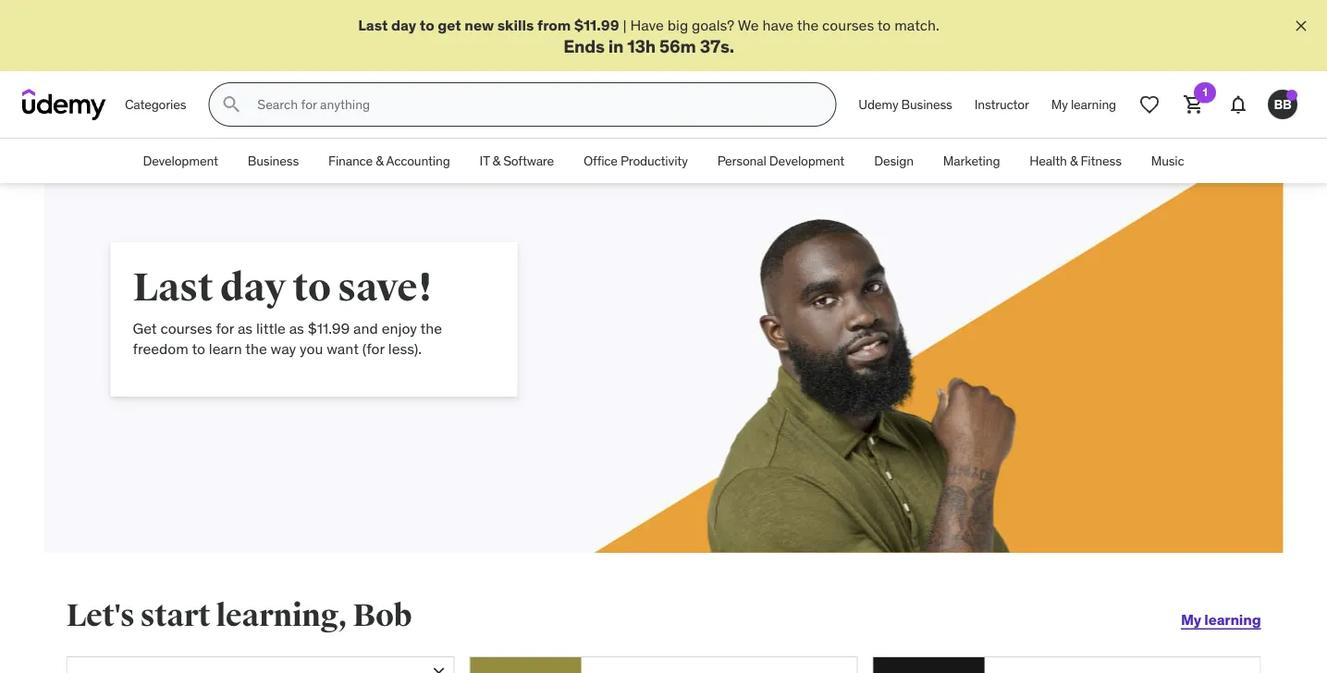 Task type: describe. For each thing, give the bounding box(es) containing it.
new
[[465, 15, 494, 34]]

wishlist image
[[1139, 94, 1161, 116]]

finance & accounting
[[328, 153, 450, 169]]

courses inside last day to get new skills from $11.99 | have big goals? we have the courses to match. ends in 13h 56m 37s .
[[823, 15, 875, 34]]

finance
[[328, 153, 373, 169]]

1 link
[[1172, 83, 1217, 127]]

music
[[1152, 153, 1185, 169]]

1 as from the left
[[238, 319, 253, 338]]

get
[[438, 15, 461, 34]]

fitness
[[1081, 153, 1122, 169]]

you
[[300, 340, 323, 359]]

last for save!
[[133, 264, 213, 312]]

the inside last day to get new skills from $11.99 | have big goals? we have the courses to match. ends in 13h 56m 37s .
[[797, 15, 819, 34]]

it & software
[[480, 153, 554, 169]]

from
[[538, 15, 571, 34]]

finance & accounting link
[[314, 139, 465, 183]]

let's
[[66, 597, 135, 635]]

to left get
[[420, 15, 435, 34]]

design link
[[860, 139, 929, 183]]

0 vertical spatial my learning link
[[1041, 83, 1128, 127]]

music link
[[1137, 139, 1200, 183]]

in
[[609, 35, 624, 57]]

to left match.
[[878, 15, 891, 34]]

save!
[[338, 264, 433, 312]]

have
[[763, 15, 794, 34]]

personal development
[[718, 153, 845, 169]]

it
[[480, 153, 490, 169]]

my for my learning link to the top
[[1052, 96, 1068, 113]]

close image
[[1293, 17, 1311, 35]]

match.
[[895, 15, 940, 34]]

freedom
[[133, 340, 189, 359]]

software
[[504, 153, 554, 169]]

& for accounting
[[376, 153, 384, 169]]

less).
[[388, 340, 422, 359]]

for
[[216, 319, 234, 338]]

udemy
[[859, 96, 899, 113]]

last day to get new skills from $11.99 | have big goals? we have the courses to match. ends in 13h 56m 37s .
[[358, 15, 940, 57]]

$11.99 inside last day to save! get courses for as little as $11.99 and enjoy the freedom to learn the way you want (for less).
[[308, 319, 350, 338]]

it & software link
[[465, 139, 569, 183]]

goals?
[[692, 15, 735, 34]]

design
[[875, 153, 914, 169]]

day for get
[[391, 15, 417, 34]]

office productivity link
[[569, 139, 703, 183]]

business link
[[233, 139, 314, 183]]

close image
[[430, 665, 448, 674]]

1 horizontal spatial my learning link
[[1182, 598, 1262, 642]]

.
[[730, 35, 735, 57]]

want
[[327, 340, 359, 359]]

have
[[631, 15, 664, 34]]

1 horizontal spatial business
[[902, 96, 953, 113]]

big
[[668, 15, 689, 34]]

ends
[[564, 35, 605, 57]]

notifications image
[[1228, 94, 1250, 116]]

personal development link
[[703, 139, 860, 183]]

productivity
[[621, 153, 688, 169]]

categories button
[[114, 83, 197, 127]]

learn
[[209, 340, 242, 359]]

|
[[623, 15, 627, 34]]



Task type: vqa. For each thing, say whether or not it's contained in the screenshot.
top the
yes



Task type: locate. For each thing, give the bounding box(es) containing it.
0 horizontal spatial business
[[248, 153, 299, 169]]

courses up freedom
[[161, 319, 212, 338]]

1 development from the left
[[143, 153, 218, 169]]

submit search image
[[221, 94, 243, 116]]

to left learn
[[192, 340, 205, 359]]

my learning link
[[1041, 83, 1128, 127], [1182, 598, 1262, 642]]

last inside last day to get new skills from $11.99 | have big goals? we have the courses to match. ends in 13h 56m 37s .
[[358, 15, 388, 34]]

day
[[391, 15, 417, 34], [220, 264, 286, 312]]

udemy business
[[859, 96, 953, 113]]

last for get
[[358, 15, 388, 34]]

& right it
[[493, 153, 501, 169]]

1 horizontal spatial courses
[[823, 15, 875, 34]]

0 horizontal spatial as
[[238, 319, 253, 338]]

1 horizontal spatial my
[[1182, 610, 1202, 629]]

1 horizontal spatial last
[[358, 15, 388, 34]]

shopping cart with 1 item image
[[1183, 94, 1206, 116]]

0 horizontal spatial &
[[376, 153, 384, 169]]

1 vertical spatial my learning link
[[1182, 598, 1262, 642]]

1 vertical spatial day
[[220, 264, 286, 312]]

2 horizontal spatial the
[[797, 15, 819, 34]]

& for fitness
[[1070, 153, 1078, 169]]

day inside last day to save! get courses for as little as $11.99 and enjoy the freedom to learn the way you want (for less).
[[220, 264, 286, 312]]

development right personal
[[770, 153, 845, 169]]

1 horizontal spatial my learning
[[1182, 610, 1262, 629]]

marketing link
[[929, 139, 1015, 183]]

0 horizontal spatial learning
[[1071, 96, 1117, 113]]

bob
[[353, 597, 412, 635]]

to up you
[[293, 264, 331, 312]]

last inside last day to save! get courses for as little as $11.99 and enjoy the freedom to learn the way you want (for less).
[[133, 264, 213, 312]]

learning,
[[216, 597, 347, 635]]

1
[[1203, 85, 1208, 100]]

0 vertical spatial my
[[1052, 96, 1068, 113]]

marketing
[[944, 153, 1001, 169]]

day left get
[[391, 15, 417, 34]]

get
[[133, 319, 157, 338]]

office
[[584, 153, 618, 169]]

the
[[797, 15, 819, 34], [421, 319, 442, 338], [245, 340, 267, 359]]

enjoy
[[382, 319, 417, 338]]

Search for anything text field
[[254, 89, 814, 120]]

accounting
[[386, 153, 450, 169]]

bb link
[[1261, 83, 1306, 127]]

0 vertical spatial day
[[391, 15, 417, 34]]

$11.99
[[575, 15, 619, 34], [308, 319, 350, 338]]

health & fitness
[[1030, 153, 1122, 169]]

the right 'have'
[[797, 15, 819, 34]]

&
[[376, 153, 384, 169], [493, 153, 501, 169], [1070, 153, 1078, 169]]

day inside last day to get new skills from $11.99 | have big goals? we have the courses to match. ends in 13h 56m 37s .
[[391, 15, 417, 34]]

2 horizontal spatial &
[[1070, 153, 1078, 169]]

1 horizontal spatial as
[[289, 319, 304, 338]]

1 vertical spatial my
[[1182, 610, 1202, 629]]

0 horizontal spatial development
[[143, 153, 218, 169]]

to
[[420, 15, 435, 34], [878, 15, 891, 34], [293, 264, 331, 312], [192, 340, 205, 359]]

instructor
[[975, 96, 1030, 113]]

2 as from the left
[[289, 319, 304, 338]]

(for
[[363, 340, 385, 359]]

0 horizontal spatial my learning link
[[1041, 83, 1128, 127]]

0 horizontal spatial my learning
[[1052, 96, 1117, 113]]

0 vertical spatial the
[[797, 15, 819, 34]]

2 development from the left
[[770, 153, 845, 169]]

0 vertical spatial courses
[[823, 15, 875, 34]]

& right health
[[1070, 153, 1078, 169]]

instructor link
[[964, 83, 1041, 127]]

development
[[143, 153, 218, 169], [770, 153, 845, 169]]

health
[[1030, 153, 1067, 169]]

0 horizontal spatial the
[[245, 340, 267, 359]]

health & fitness link
[[1015, 139, 1137, 183]]

the down little on the left
[[245, 340, 267, 359]]

3 & from the left
[[1070, 153, 1078, 169]]

let's start learning, bob
[[66, 597, 412, 635]]

& right 'finance'
[[376, 153, 384, 169]]

1 horizontal spatial the
[[421, 319, 442, 338]]

0 vertical spatial $11.99
[[575, 15, 619, 34]]

0 vertical spatial last
[[358, 15, 388, 34]]

start
[[140, 597, 210, 635]]

last day to save! get courses for as little as $11.99 and enjoy the freedom to learn the way you want (for less).
[[133, 264, 442, 359]]

my
[[1052, 96, 1068, 113], [1182, 610, 1202, 629]]

1 vertical spatial learning
[[1205, 610, 1262, 629]]

day up little on the left
[[220, 264, 286, 312]]

the right enjoy
[[421, 319, 442, 338]]

courses
[[823, 15, 875, 34], [161, 319, 212, 338]]

as
[[238, 319, 253, 338], [289, 319, 304, 338]]

0 horizontal spatial day
[[220, 264, 286, 312]]

1 vertical spatial my learning
[[1182, 610, 1262, 629]]

$11.99 inside last day to get new skills from $11.99 | have big goals? we have the courses to match. ends in 13h 56m 37s .
[[575, 15, 619, 34]]

you have alerts image
[[1287, 90, 1298, 101]]

last
[[358, 15, 388, 34], [133, 264, 213, 312]]

2 & from the left
[[493, 153, 501, 169]]

1 vertical spatial last
[[133, 264, 213, 312]]

1 horizontal spatial learning
[[1205, 610, 1262, 629]]

1 vertical spatial the
[[421, 319, 442, 338]]

1 horizontal spatial day
[[391, 15, 417, 34]]

$11.99 up want at bottom
[[308, 319, 350, 338]]

development down the categories dropdown button
[[143, 153, 218, 169]]

0 horizontal spatial $11.99
[[308, 319, 350, 338]]

way
[[271, 340, 296, 359]]

day for save!
[[220, 264, 286, 312]]

0 vertical spatial my learning
[[1052, 96, 1117, 113]]

last up get
[[133, 264, 213, 312]]

office productivity
[[584, 153, 688, 169]]

last left get
[[358, 15, 388, 34]]

business left 'finance'
[[248, 153, 299, 169]]

as right for
[[238, 319, 253, 338]]

as up way
[[289, 319, 304, 338]]

udemy business link
[[848, 83, 964, 127]]

personal
[[718, 153, 767, 169]]

0 vertical spatial business
[[902, 96, 953, 113]]

1 horizontal spatial &
[[493, 153, 501, 169]]

little
[[256, 319, 286, 338]]

0 horizontal spatial courses
[[161, 319, 212, 338]]

$11.99 up ends
[[575, 15, 619, 34]]

1 & from the left
[[376, 153, 384, 169]]

bb
[[1274, 96, 1292, 113]]

development link
[[128, 139, 233, 183]]

business right udemy
[[902, 96, 953, 113]]

categories
[[125, 96, 186, 113]]

business
[[902, 96, 953, 113], [248, 153, 299, 169]]

udemy image
[[22, 89, 106, 120]]

1 vertical spatial courses
[[161, 319, 212, 338]]

0 horizontal spatial my
[[1052, 96, 1068, 113]]

& for software
[[493, 153, 501, 169]]

1 vertical spatial business
[[248, 153, 299, 169]]

courses inside last day to save! get courses for as little as $11.99 and enjoy the freedom to learn the way you want (for less).
[[161, 319, 212, 338]]

my learning
[[1052, 96, 1117, 113], [1182, 610, 1262, 629]]

skills
[[497, 15, 534, 34]]

0 horizontal spatial last
[[133, 264, 213, 312]]

1 vertical spatial $11.99
[[308, 319, 350, 338]]

we
[[738, 15, 759, 34]]

1 horizontal spatial development
[[770, 153, 845, 169]]

1 horizontal spatial $11.99
[[575, 15, 619, 34]]

learning
[[1071, 96, 1117, 113], [1205, 610, 1262, 629]]

courses left match.
[[823, 15, 875, 34]]

my for the right my learning link
[[1182, 610, 1202, 629]]

2 vertical spatial the
[[245, 340, 267, 359]]

and
[[354, 319, 378, 338]]

13h 56m 37s
[[628, 35, 730, 57]]

0 vertical spatial learning
[[1071, 96, 1117, 113]]



